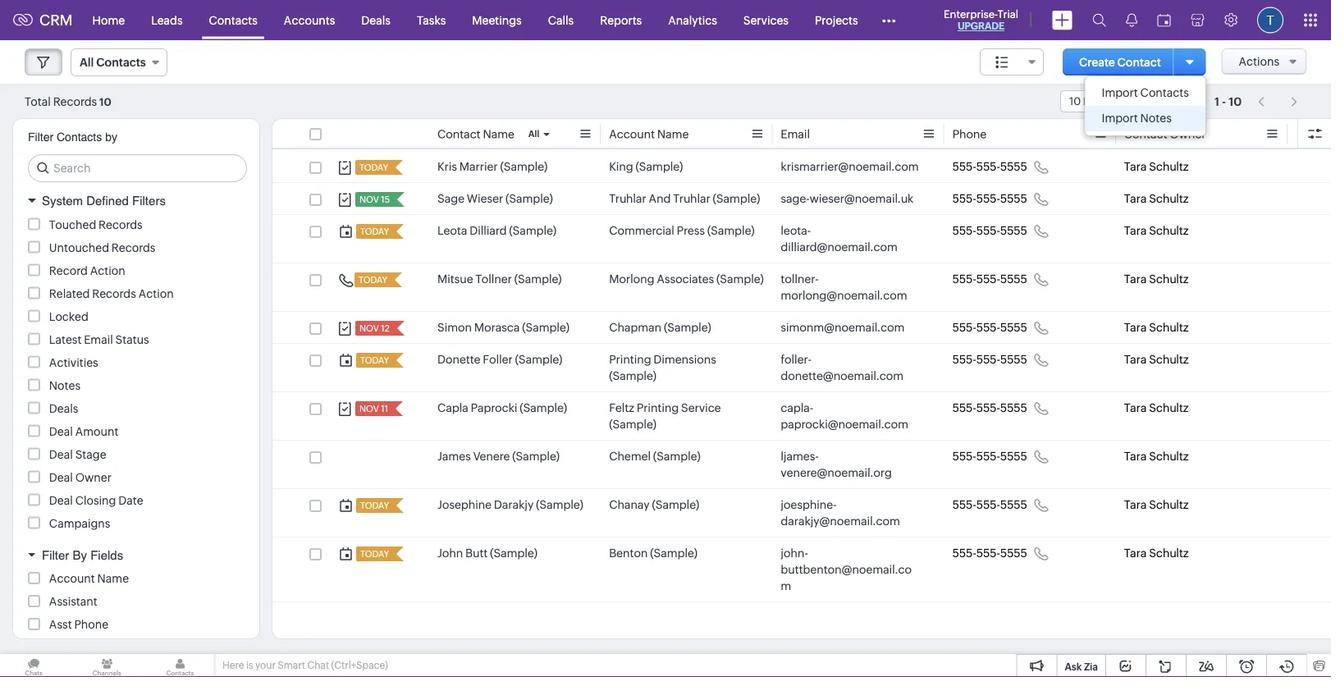 Task type: locate. For each thing, give the bounding box(es) containing it.
venere@noemail.org
[[781, 466, 892, 479]]

8 555-555-5555 from the top
[[952, 450, 1027, 463]]

import inside import notes link
[[1102, 112, 1138, 125]]

deals
[[361, 14, 391, 27], [49, 402, 78, 415]]

contact for contact name
[[437, 128, 481, 141]]

10 right -
[[1229, 95, 1242, 108]]

all contacts
[[80, 56, 146, 69]]

1
[[1215, 95, 1220, 108]]

10 tara schultz from the top
[[1124, 547, 1189, 560]]

1 horizontal spatial owner
[[1170, 128, 1206, 141]]

7 tara from the top
[[1124, 401, 1147, 414]]

(sample) right press
[[707, 224, 755, 237]]

0 vertical spatial all
[[80, 56, 94, 69]]

2 import from the top
[[1102, 112, 1138, 125]]

donette foller (sample)
[[437, 353, 562, 366]]

1 vertical spatial printing
[[637, 401, 679, 414]]

(sample) right associates
[[716, 272, 764, 286]]

joesphine- darakjy@noemail.com link
[[781, 497, 920, 529]]

8 5555 from the top
[[1000, 450, 1027, 463]]

contact up kris
[[437, 128, 481, 141]]

sage-
[[781, 192, 810, 205]]

asst
[[49, 618, 72, 631]]

today for kris marrier (sample)
[[359, 162, 388, 173]]

feltz
[[609, 401, 634, 414]]

9 5555 from the top
[[1000, 498, 1027, 511]]

action up status
[[138, 287, 174, 300]]

10 up by at the left top of the page
[[99, 96, 111, 108]]

nov left the 12
[[359, 323, 379, 334]]

4 tara schultz from the top
[[1124, 272, 1189, 286]]

filter down the total
[[28, 130, 53, 144]]

contact for contact owner
[[1124, 128, 1167, 141]]

0 vertical spatial email
[[781, 128, 810, 141]]

signals element
[[1116, 0, 1147, 40]]

filter for filter contacts by
[[28, 130, 53, 144]]

2 horizontal spatial 10
[[1229, 95, 1242, 108]]

6 555-555-5555 from the top
[[952, 353, 1027, 366]]

amount
[[75, 425, 118, 438]]

9 tara from the top
[[1124, 498, 1147, 511]]

1 vertical spatial account name
[[49, 572, 129, 585]]

benton (sample)
[[609, 547, 698, 560]]

2 tara schultz from the top
[[1124, 192, 1189, 205]]

today
[[359, 162, 388, 173], [360, 227, 389, 237], [359, 275, 387, 285], [360, 355, 389, 366], [360, 501, 389, 511], [360, 549, 389, 559]]

555-555-5555 for tollner- morlong@noemail.com
[[952, 272, 1027, 286]]

printing right feltz
[[637, 401, 679, 414]]

0 vertical spatial phone
[[952, 128, 987, 141]]

3 nov from the top
[[359, 404, 379, 414]]

10 schultz from the top
[[1149, 547, 1189, 560]]

trial
[[998, 8, 1018, 20]]

2 555-555-5555 from the top
[[952, 192, 1027, 205]]

dilliard
[[470, 224, 507, 237]]

0 horizontal spatial truhlar
[[609, 192, 646, 205]]

records down record action
[[92, 287, 136, 300]]

ask
[[1065, 661, 1082, 672]]

0 horizontal spatial deals
[[49, 402, 78, 415]]

(sample) right chanay
[[652, 498, 699, 511]]

10 5555 from the top
[[1000, 547, 1027, 560]]

name up king (sample) link
[[657, 128, 689, 141]]

deals up deal amount
[[49, 402, 78, 415]]

import for import notes
[[1102, 112, 1138, 125]]

contacts for import contacts
[[1140, 86, 1189, 99]]

deal left stage
[[49, 448, 73, 461]]

contact down import notes
[[1124, 128, 1167, 141]]

king (sample)
[[609, 160, 683, 173]]

3 deal from the top
[[49, 471, 73, 484]]

555-555-5555 for ljames- venere@noemail.org
[[952, 450, 1027, 463]]

assistant
[[49, 595, 97, 608]]

10 down create
[[1069, 95, 1081, 108]]

system
[[42, 194, 83, 208]]

1 horizontal spatial name
[[483, 128, 515, 141]]

email up krismarrier@noemail.com 'link'
[[781, 128, 810, 141]]

0 horizontal spatial 10
[[99, 96, 111, 108]]

3 555-555-5555 from the top
[[952, 224, 1027, 237]]

name up kris marrier (sample)
[[483, 128, 515, 141]]

dimensions
[[654, 353, 716, 366]]

7 555-555-5555 from the top
[[952, 401, 1027, 414]]

(sample) right the foller
[[515, 353, 562, 366]]

nov
[[359, 195, 379, 205], [359, 323, 379, 334], [359, 404, 379, 414]]

nov for capla
[[359, 404, 379, 414]]

contacts left by at the left top of the page
[[57, 130, 102, 144]]

1 horizontal spatial all
[[528, 129, 539, 139]]

1 schultz from the top
[[1149, 160, 1189, 173]]

chapman (sample) link
[[609, 319, 711, 336]]

5 tara schultz from the top
[[1124, 321, 1189, 334]]

today link for leota
[[356, 224, 391, 239]]

wieser
[[467, 192, 503, 205]]

1 import from the top
[[1102, 86, 1138, 99]]

0 vertical spatial printing
[[609, 353, 651, 366]]

profile element
[[1247, 0, 1293, 40]]

accounts link
[[271, 0, 348, 40]]

1 horizontal spatial action
[[138, 287, 174, 300]]

8 tara from the top
[[1124, 450, 1147, 463]]

benton
[[609, 547, 648, 560]]

1 vertical spatial email
[[84, 333, 113, 346]]

row group
[[272, 151, 1331, 602]]

9 schultz from the top
[[1149, 498, 1189, 511]]

benton (sample) link
[[609, 545, 698, 561]]

records for related
[[92, 287, 136, 300]]

4 deal from the top
[[49, 494, 73, 507]]

schultz for paprocki@noemail.com
[[1149, 401, 1189, 414]]

3 tara schultz from the top
[[1124, 224, 1189, 237]]

6 tara schultz from the top
[[1124, 353, 1189, 366]]

create contact button
[[1063, 48, 1177, 76]]

records down defined
[[99, 218, 143, 231]]

(sample) inside 'link'
[[515, 353, 562, 366]]

actions
[[1239, 55, 1279, 68]]

(sample) right venere
[[512, 450, 560, 463]]

3 5555 from the top
[[1000, 224, 1027, 237]]

chat
[[307, 660, 329, 671]]

owner for deal owner
[[75, 471, 112, 484]]

nov left 11
[[359, 404, 379, 414]]

all inside field
[[80, 56, 94, 69]]

tara for buttbenton@noemail.co
[[1124, 547, 1147, 560]]

1 vertical spatial account
[[49, 572, 95, 585]]

import notes
[[1102, 112, 1172, 125]]

9 555-555-5555 from the top
[[952, 498, 1027, 511]]

today for john butt (sample)
[[360, 549, 389, 559]]

7 tara schultz from the top
[[1124, 401, 1189, 414]]

2 schultz from the top
[[1149, 192, 1189, 205]]

contacts image
[[146, 654, 214, 677]]

0 horizontal spatial notes
[[49, 379, 80, 392]]

1 555-555-5555 from the top
[[952, 160, 1027, 173]]

tollner- morlong@noemail.com link
[[781, 271, 920, 304]]

name down the fields
[[97, 572, 129, 585]]

truhlar left and
[[609, 192, 646, 205]]

11
[[381, 404, 388, 414]]

create menu image
[[1052, 10, 1073, 30]]

deal up campaigns at the bottom of the page
[[49, 494, 73, 507]]

6 schultz from the top
[[1149, 353, 1189, 366]]

today link for mitsue
[[355, 272, 389, 287]]

records up filter contacts by
[[53, 95, 97, 108]]

filters
[[132, 194, 166, 208]]

1 nov from the top
[[359, 195, 379, 205]]

0 vertical spatial filter
[[28, 130, 53, 144]]

mitsue
[[437, 272, 473, 286]]

schultz for morlong@noemail.com
[[1149, 272, 1189, 286]]

reports link
[[587, 0, 655, 40]]

foller-
[[781, 353, 812, 366]]

notes down "page" on the right of the page
[[1140, 112, 1172, 125]]

(sample) down feltz
[[609, 418, 657, 431]]

10 Records Per Page field
[[1060, 90, 1191, 112]]

1 deal from the top
[[49, 425, 73, 438]]

tara schultz for dilliard@noemail.com
[[1124, 224, 1189, 237]]

services link
[[730, 0, 802, 40]]

deal amount
[[49, 425, 118, 438]]

0 horizontal spatial all
[[80, 56, 94, 69]]

size image
[[996, 55, 1009, 70]]

email
[[781, 128, 810, 141], [84, 333, 113, 346]]

filter left by
[[42, 548, 69, 562]]

10 for 1 - 10
[[1229, 95, 1242, 108]]

(sample) up feltz
[[609, 369, 657, 382]]

records inside field
[[1083, 95, 1124, 108]]

10 555-555-5555 from the top
[[952, 547, 1027, 560]]

tara for venere@noemail.org
[[1124, 450, 1147, 463]]

1 vertical spatial nov
[[359, 323, 379, 334]]

schultz for wieser@noemail.uk
[[1149, 192, 1189, 205]]

4 schultz from the top
[[1149, 272, 1189, 286]]

0 vertical spatial deals
[[361, 14, 391, 27]]

owner for contact owner
[[1170, 128, 1206, 141]]

schultz for venere@noemail.org
[[1149, 450, 1189, 463]]

2 horizontal spatial name
[[657, 128, 689, 141]]

contacts right 'leads' at the top of the page
[[209, 14, 258, 27]]

1 horizontal spatial phone
[[952, 128, 987, 141]]

contacts inside field
[[96, 56, 146, 69]]

services
[[743, 14, 789, 27]]

tara schultz for wieser@noemail.uk
[[1124, 192, 1189, 205]]

0 vertical spatial import
[[1102, 86, 1138, 99]]

chapman (sample)
[[609, 321, 711, 334]]

1 horizontal spatial account name
[[609, 128, 689, 141]]

5555 for john- buttbenton@noemail.co m
[[1000, 547, 1027, 560]]

account name down filter by fields
[[49, 572, 129, 585]]

schultz for dilliard@noemail.com
[[1149, 224, 1189, 237]]

home
[[92, 14, 125, 27]]

nov 11 link
[[355, 401, 390, 416]]

2 vertical spatial nov
[[359, 404, 379, 414]]

total records 10
[[25, 95, 111, 108]]

3 schultz from the top
[[1149, 224, 1189, 237]]

smart
[[278, 660, 305, 671]]

1 horizontal spatial deals
[[361, 14, 391, 27]]

account name up king (sample) link
[[609, 128, 689, 141]]

1 horizontal spatial 10
[[1069, 95, 1081, 108]]

darakjy
[[494, 498, 534, 511]]

morlong associates (sample) link
[[609, 271, 764, 287]]

nov 11
[[359, 404, 388, 414]]

2 tara from the top
[[1124, 192, 1147, 205]]

2 5555 from the top
[[1000, 192, 1027, 205]]

5 5555 from the top
[[1000, 321, 1027, 334]]

here is your smart chat (ctrl+space)
[[222, 660, 388, 671]]

stage
[[75, 448, 106, 461]]

1 vertical spatial owner
[[75, 471, 112, 484]]

10 inside the total records 10
[[99, 96, 111, 108]]

printing down chapman
[[609, 353, 651, 366]]

2 nov from the top
[[359, 323, 379, 334]]

deals left tasks link in the top of the page
[[361, 14, 391, 27]]

contacts down home
[[96, 56, 146, 69]]

8 tara schultz from the top
[[1124, 450, 1189, 463]]

contacts for filter contacts by
[[57, 130, 102, 144]]

1 vertical spatial all
[[528, 129, 539, 139]]

all up kris marrier (sample)
[[528, 129, 539, 139]]

0 horizontal spatial email
[[84, 333, 113, 346]]

0 vertical spatial nov
[[359, 195, 379, 205]]

contacts for all contacts
[[96, 56, 146, 69]]

name for all
[[483, 128, 515, 141]]

touched
[[49, 218, 96, 231]]

4 5555 from the top
[[1000, 272, 1027, 286]]

nov 12
[[359, 323, 390, 334]]

truhlar and truhlar (sample) link
[[609, 190, 760, 207]]

feltz printing service (sample)
[[609, 401, 721, 431]]

filter inside dropdown button
[[42, 548, 69, 562]]

filter for filter by fields
[[42, 548, 69, 562]]

1 tara from the top
[[1124, 160, 1147, 173]]

7 schultz from the top
[[1149, 401, 1189, 414]]

(sample)
[[500, 160, 548, 173], [636, 160, 683, 173], [506, 192, 553, 205], [713, 192, 760, 205], [509, 224, 556, 237], [707, 224, 755, 237], [514, 272, 562, 286], [716, 272, 764, 286], [522, 321, 570, 334], [664, 321, 711, 334], [515, 353, 562, 366], [609, 369, 657, 382], [520, 401, 567, 414], [609, 418, 657, 431], [512, 450, 560, 463], [653, 450, 701, 463], [536, 498, 583, 511], [652, 498, 699, 511], [490, 547, 537, 560], [650, 547, 698, 560]]

account up assistant
[[49, 572, 95, 585]]

date
[[118, 494, 143, 507]]

6 tara from the top
[[1124, 353, 1147, 366]]

record action
[[49, 264, 125, 277]]

contact up import contacts at the top right of the page
[[1117, 55, 1161, 69]]

0 vertical spatial action
[[90, 264, 125, 277]]

notes down activities at the left bottom of page
[[49, 379, 80, 392]]

meetings link
[[459, 0, 535, 40]]

calls
[[548, 14, 574, 27]]

0 vertical spatial owner
[[1170, 128, 1206, 141]]

555-555-5555 for krismarrier@noemail.com
[[952, 160, 1027, 173]]

all
[[80, 56, 94, 69], [528, 129, 539, 139]]

filter by fields button
[[13, 540, 259, 570]]

10 inside field
[[1069, 95, 1081, 108]]

truhlar up press
[[673, 192, 710, 205]]

(sample) up and
[[636, 160, 683, 173]]

untouched
[[49, 241, 109, 254]]

4 555-555-5555 from the top
[[952, 272, 1027, 286]]

deal for deal stage
[[49, 448, 73, 461]]

press
[[677, 224, 705, 237]]

contacts up import notes link
[[1140, 86, 1189, 99]]

5555 for foller- donette@noemail.com
[[1000, 353, 1027, 366]]

m
[[781, 579, 791, 593]]

8 schultz from the top
[[1149, 450, 1189, 463]]

3 tara from the top
[[1124, 224, 1147, 237]]

0 vertical spatial notes
[[1140, 112, 1172, 125]]

records left per
[[1083, 95, 1124, 108]]

4 tara from the top
[[1124, 272, 1147, 286]]

6 5555 from the top
[[1000, 353, 1027, 366]]

import inside import contacts link
[[1102, 86, 1138, 99]]

nov inside "link"
[[359, 404, 379, 414]]

account
[[609, 128, 655, 141], [49, 572, 95, 585]]

simon
[[437, 321, 472, 334]]

1 tara schultz from the top
[[1124, 160, 1189, 173]]

1 vertical spatial filter
[[42, 548, 69, 562]]

leota dilliard (sample) link
[[437, 222, 556, 239]]

asst phone
[[49, 618, 108, 631]]

deal for deal owner
[[49, 471, 73, 484]]

1 5555 from the top
[[1000, 160, 1027, 173]]

0 horizontal spatial action
[[90, 264, 125, 277]]

deal up deal stage
[[49, 425, 73, 438]]

projects
[[815, 14, 858, 27]]

1 vertical spatial import
[[1102, 112, 1138, 125]]

all up the total records 10
[[80, 56, 94, 69]]

enterprise-
[[944, 8, 998, 20]]

tara for paprocki@noemail.com
[[1124, 401, 1147, 414]]

1 horizontal spatial truhlar
[[673, 192, 710, 205]]

None field
[[980, 48, 1044, 76]]

5 555-555-5555 from the top
[[952, 321, 1027, 334]]

today for leota dilliard (sample)
[[360, 227, 389, 237]]

nov left 15
[[359, 195, 379, 205]]

navigation
[[1250, 89, 1307, 113]]

(sample) inside feltz printing service (sample)
[[609, 418, 657, 431]]

leota- dilliard@noemail.com link
[[781, 222, 920, 255]]

7 5555 from the top
[[1000, 401, 1027, 414]]

0 horizontal spatial owner
[[75, 471, 112, 484]]

555-
[[952, 160, 976, 173], [976, 160, 1000, 173], [952, 192, 976, 205], [976, 192, 1000, 205], [952, 224, 976, 237], [976, 224, 1000, 237], [952, 272, 976, 286], [976, 272, 1000, 286], [952, 321, 976, 334], [976, 321, 1000, 334], [952, 353, 976, 366], [976, 353, 1000, 366], [952, 401, 976, 414], [976, 401, 1000, 414], [952, 450, 976, 463], [976, 450, 1000, 463], [952, 498, 976, 511], [976, 498, 1000, 511], [952, 547, 976, 560], [976, 547, 1000, 560]]

555-555-5555 for foller- donette@noemail.com
[[952, 353, 1027, 366]]

5555 for sage-wieser@noemail.uk
[[1000, 192, 1027, 205]]

james
[[437, 450, 471, 463]]

555-555-5555 for simonm@noemail.com
[[952, 321, 1027, 334]]

deal down deal stage
[[49, 471, 73, 484]]

dilliard@noemail.com
[[781, 240, 898, 254]]

tara schultz for venere@noemail.org
[[1124, 450, 1189, 463]]

9 tara schultz from the top
[[1124, 498, 1189, 511]]

10 tara from the top
[[1124, 547, 1147, 560]]

chats image
[[0, 654, 67, 677]]

john butt (sample)
[[437, 547, 537, 560]]

0 horizontal spatial phone
[[74, 618, 108, 631]]

10 records per page
[[1069, 95, 1169, 108]]

2 deal from the top
[[49, 448, 73, 461]]

records down touched records
[[111, 241, 155, 254]]

simonm@noemail.com
[[781, 321, 905, 334]]

account up king
[[609, 128, 655, 141]]

today for josephine darakjy (sample)
[[360, 501, 389, 511]]

mitsue tollner (sample)
[[437, 272, 562, 286]]

page
[[1145, 95, 1169, 108]]

555-555-5555 for john- buttbenton@noemail.co m
[[952, 547, 1027, 560]]

create contact
[[1079, 55, 1161, 69]]

records for touched
[[99, 218, 143, 231]]

0 horizontal spatial name
[[97, 572, 129, 585]]

enterprise-trial upgrade
[[944, 8, 1018, 32]]

channels image
[[73, 654, 141, 677]]

search image
[[1092, 13, 1106, 27]]

action up related records action
[[90, 264, 125, 277]]

1 horizontal spatial account
[[609, 128, 655, 141]]

0 vertical spatial account name
[[609, 128, 689, 141]]

5555 for simonm@noemail.com
[[1000, 321, 1027, 334]]

all for all contacts
[[80, 56, 94, 69]]

email right latest
[[84, 333, 113, 346]]

5 tara from the top
[[1124, 321, 1147, 334]]

chemel
[[609, 450, 651, 463]]



Task type: describe. For each thing, give the bounding box(es) containing it.
commercial press (sample)
[[609, 224, 755, 237]]

chemel (sample)
[[609, 450, 701, 463]]

analytics link
[[655, 0, 730, 40]]

tollner
[[476, 272, 512, 286]]

kris
[[437, 160, 457, 173]]

sage-wieser@noemail.uk
[[781, 192, 914, 205]]

1 vertical spatial action
[[138, 287, 174, 300]]

(sample) up dimensions
[[664, 321, 711, 334]]

tara schultz for darakjy@noemail.com
[[1124, 498, 1189, 511]]

leads
[[151, 14, 183, 27]]

2 truhlar from the left
[[673, 192, 710, 205]]

search element
[[1083, 0, 1116, 40]]

(sample) right 'butt'
[[490, 547, 537, 560]]

capla- paprocki@noemail.com link
[[781, 400, 920, 433]]

555-555-5555 for capla- paprocki@noemail.com
[[952, 401, 1027, 414]]

capla-
[[781, 401, 813, 414]]

mitsue tollner (sample) link
[[437, 271, 562, 287]]

venere
[[473, 450, 510, 463]]

your
[[255, 660, 276, 671]]

tara for morlong@noemail.com
[[1124, 272, 1147, 286]]

5555 for krismarrier@noemail.com
[[1000, 160, 1027, 173]]

name for assistant
[[97, 572, 129, 585]]

(sample) down feltz printing service (sample) link
[[653, 450, 701, 463]]

chemel (sample) link
[[609, 448, 701, 465]]

service
[[681, 401, 721, 414]]

analytics
[[668, 14, 717, 27]]

5555 for joesphine- darakjy@noemail.com
[[1000, 498, 1027, 511]]

tara for darakjy@noemail.com
[[1124, 498, 1147, 511]]

nov for simon
[[359, 323, 379, 334]]

records for untouched
[[111, 241, 155, 254]]

today link for john
[[356, 547, 391, 561]]

deal for deal amount
[[49, 425, 73, 438]]

touched records
[[49, 218, 143, 231]]

tollner- morlong@noemail.com
[[781, 272, 907, 302]]

krismarrier@noemail.com link
[[781, 158, 919, 175]]

all for all
[[528, 129, 539, 139]]

deal closing date
[[49, 494, 143, 507]]

1 vertical spatial deals
[[49, 402, 78, 415]]

calendar image
[[1157, 14, 1171, 27]]

1 horizontal spatial email
[[781, 128, 810, 141]]

(sample) left sage-
[[713, 192, 760, 205]]

john butt (sample) link
[[437, 545, 537, 561]]

tara schultz for buttbenton@noemail.co
[[1124, 547, 1189, 560]]

calls link
[[535, 0, 587, 40]]

sage-wieser@noemail.uk link
[[781, 190, 914, 207]]

wieser@noemail.uk
[[810, 192, 914, 205]]

latest email status
[[49, 333, 149, 346]]

5555 for capla- paprocki@noemail.com
[[1000, 401, 1027, 414]]

5555 for leota- dilliard@noemail.com
[[1000, 224, 1027, 237]]

chanay (sample)
[[609, 498, 699, 511]]

(sample) inside printing dimensions (sample)
[[609, 369, 657, 382]]

10 for total records 10
[[99, 96, 111, 108]]

system defined filters
[[42, 194, 166, 208]]

leota- dilliard@noemail.com
[[781, 224, 898, 254]]

simon morasca (sample) link
[[437, 319, 570, 336]]

555-555-5555 for joesphine- darakjy@noemail.com
[[952, 498, 1027, 511]]

foller- donette@noemail.com
[[781, 353, 904, 382]]

josephine darakjy (sample) link
[[437, 497, 583, 513]]

0 vertical spatial account
[[609, 128, 655, 141]]

james venere (sample)
[[437, 450, 560, 463]]

today for mitsue tollner (sample)
[[359, 275, 387, 285]]

555-555-5555 for leota- dilliard@noemail.com
[[952, 224, 1027, 237]]

printing inside feltz printing service (sample)
[[637, 401, 679, 414]]

tara for dilliard@noemail.com
[[1124, 224, 1147, 237]]

commercial
[[609, 224, 674, 237]]

commercial press (sample) link
[[609, 222, 755, 239]]

kris marrier (sample) link
[[437, 158, 548, 175]]

-
[[1222, 95, 1226, 108]]

buttbenton@noemail.co
[[781, 563, 912, 576]]

tasks link
[[404, 0, 459, 40]]

contact inside button
[[1117, 55, 1161, 69]]

All Contacts field
[[71, 48, 167, 76]]

schultz for buttbenton@noemail.co
[[1149, 547, 1189, 560]]

records for total
[[53, 95, 97, 108]]

1 vertical spatial notes
[[49, 379, 80, 392]]

contacts link
[[196, 0, 271, 40]]

Other Modules field
[[871, 7, 907, 33]]

fields
[[90, 548, 123, 562]]

row group containing kris marrier (sample)
[[272, 151, 1331, 602]]

deal for deal closing date
[[49, 494, 73, 507]]

contacts inside 'link'
[[209, 14, 258, 27]]

(sample) right darakjy
[[536, 498, 583, 511]]

Search text field
[[29, 155, 246, 181]]

darakjy@noemail.com
[[781, 515, 900, 528]]

0 horizontal spatial account name
[[49, 572, 129, 585]]

(sample) right paprocki
[[520, 401, 567, 414]]

tara schultz for donette@noemail.com
[[1124, 353, 1189, 366]]

(sample) up sage wieser (sample)
[[500, 160, 548, 173]]

(sample) right wieser
[[506, 192, 553, 205]]

campaigns
[[49, 517, 110, 530]]

profile image
[[1257, 7, 1284, 33]]

(sample) right dilliard
[[509, 224, 556, 237]]

joesphine-
[[781, 498, 837, 511]]

filter by fields
[[42, 548, 123, 562]]

associates
[[657, 272, 714, 286]]

(sample) right benton
[[650, 547, 698, 560]]

nov 12 link
[[355, 321, 391, 336]]

nov for sage
[[359, 195, 379, 205]]

projects link
[[802, 0, 871, 40]]

555-555-5555 for sage-wieser@noemail.uk
[[952, 192, 1027, 205]]

josephine darakjy (sample)
[[437, 498, 583, 511]]

printing inside printing dimensions (sample)
[[609, 353, 651, 366]]

closing
[[75, 494, 116, 507]]

records for 10
[[1083, 95, 1124, 108]]

capla paprocki (sample)
[[437, 401, 567, 414]]

by
[[105, 130, 117, 144]]

foller- donette@noemail.com link
[[781, 351, 920, 384]]

ljames- venere@noemail.org link
[[781, 448, 920, 481]]

0 horizontal spatial account
[[49, 572, 95, 585]]

schultz for donette@noemail.com
[[1149, 353, 1189, 366]]

upgrade
[[958, 21, 1005, 32]]

related
[[49, 287, 90, 300]]

signals image
[[1126, 13, 1137, 27]]

tara schultz for paprocki@noemail.com
[[1124, 401, 1189, 414]]

tara for donette@noemail.com
[[1124, 353, 1147, 366]]

today for donette foller (sample)
[[360, 355, 389, 366]]

capla paprocki (sample) link
[[437, 400, 567, 416]]

morlong
[[609, 272, 655, 286]]

import notes link
[[1085, 106, 1205, 131]]

tara schultz for morlong@noemail.com
[[1124, 272, 1189, 286]]

5555 for tollner- morlong@noemail.com
[[1000, 272, 1027, 286]]

5 schultz from the top
[[1149, 321, 1189, 334]]

schultz for darakjy@noemail.com
[[1149, 498, 1189, 511]]

zia
[[1084, 661, 1098, 672]]

paprocki@noemail.com
[[781, 418, 909, 431]]

(sample) right morasca
[[522, 321, 570, 334]]

leota
[[437, 224, 467, 237]]

ljames-
[[781, 450, 819, 463]]

simonm@noemail.com link
[[781, 319, 905, 336]]

chanay
[[609, 498, 650, 511]]

1 vertical spatial phone
[[74, 618, 108, 631]]

(sample) right tollner
[[514, 272, 562, 286]]

leota-
[[781, 224, 811, 237]]

joesphine- darakjy@noemail.com
[[781, 498, 900, 528]]

home link
[[79, 0, 138, 40]]

locked
[[49, 310, 88, 323]]

create menu element
[[1042, 0, 1083, 40]]

5555 for ljames- venere@noemail.org
[[1000, 450, 1027, 463]]

tara for wieser@noemail.uk
[[1124, 192, 1147, 205]]

morlong associates (sample)
[[609, 272, 764, 286]]

contact name
[[437, 128, 515, 141]]

john- buttbenton@noemail.co m link
[[781, 545, 920, 594]]

latest
[[49, 333, 82, 346]]

josephine
[[437, 498, 492, 511]]

1 horizontal spatial notes
[[1140, 112, 1172, 125]]

meetings
[[472, 14, 522, 27]]

king
[[609, 160, 633, 173]]

1 truhlar from the left
[[609, 192, 646, 205]]

today link for kris
[[355, 160, 390, 175]]

feltz printing service (sample) link
[[609, 400, 764, 433]]

import for import contacts
[[1102, 86, 1138, 99]]

today link for josephine
[[356, 498, 391, 513]]

today link for donette
[[356, 353, 391, 368]]



Task type: vqa. For each thing, say whether or not it's contained in the screenshot.
the leftmost OWNER
yes



